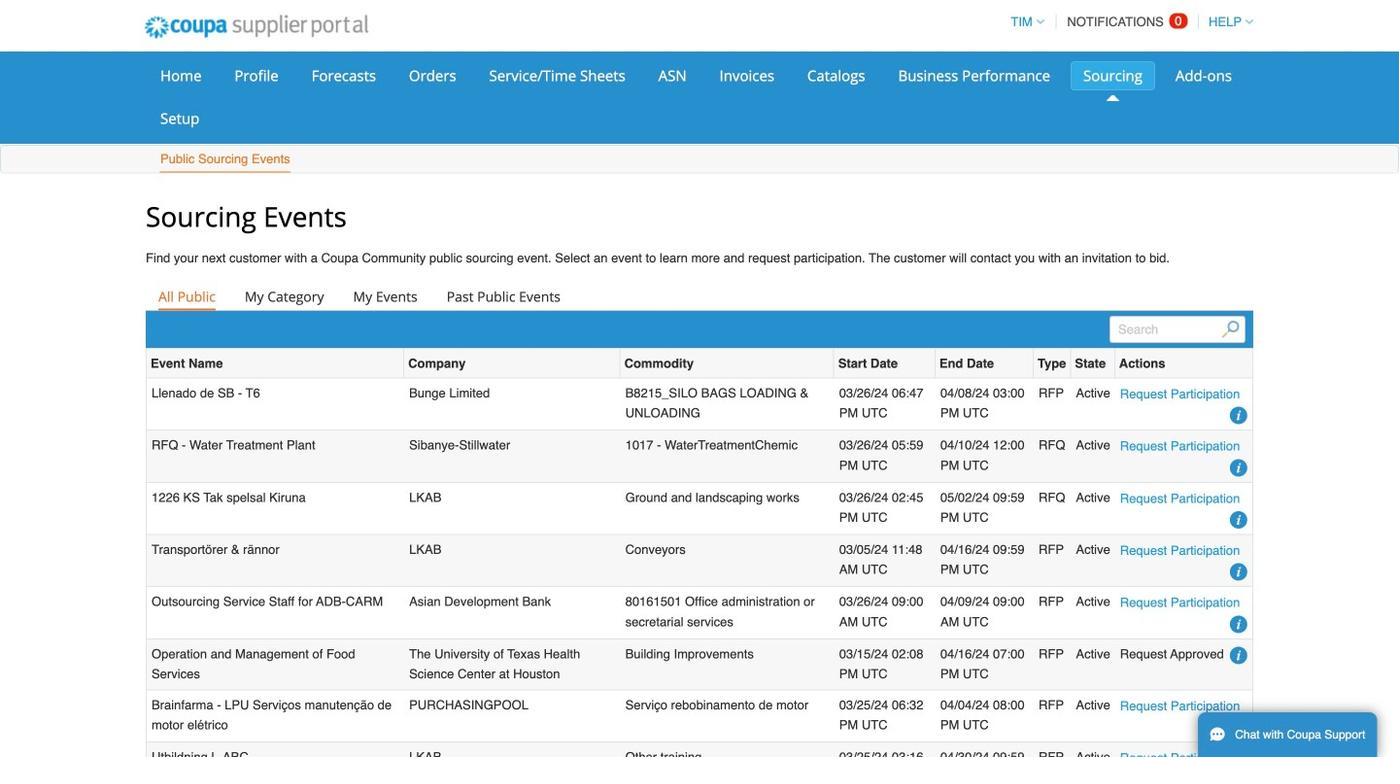 Task type: locate. For each thing, give the bounding box(es) containing it.
navigation
[[1003, 3, 1254, 41]]

tab list
[[146, 283, 1254, 310]]

Search text field
[[1110, 316, 1246, 343]]



Task type: vqa. For each thing, say whether or not it's contained in the screenshot.
Capital Expenditures
no



Task type: describe. For each thing, give the bounding box(es) containing it.
coupa supplier portal image
[[131, 3, 382, 52]]

search image
[[1222, 321, 1240, 338]]



